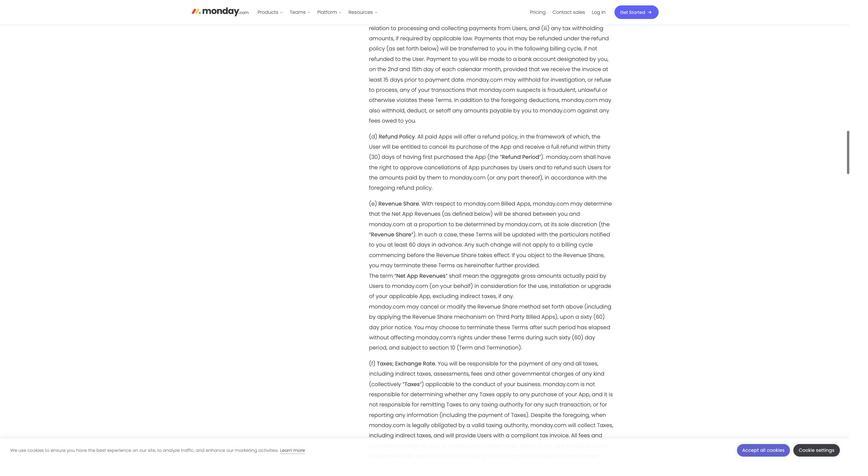 Task type: locate. For each thing, give the bounding box(es) containing it.
2 vertical spatial .
[[435, 360, 436, 368]]

period
[[558, 324, 576, 332]]

0 horizontal spatial all
[[417, 133, 423, 141]]

0 horizontal spatial cookies
[[27, 448, 44, 454]]

days inside "). in such a case, these terms will be updated with the particulars notified to you at least 60 days in advance. any such change will not apply to a billing cycle commencing before the revenue share takes effect. if you object to the revenue share, you may terminate these terms as hereinafter further provided. the term " net app revenues
[[417, 241, 430, 249]]

payment inside . you will be responsible for the payment of any and all taxes, including indirect taxes, assessments, fees and other governmental charges of any kind (collectively "
[[519, 360, 543, 368]]

1 vertical spatial including
[[369, 432, 394, 440]]

0 vertical spatial have
[[597, 153, 611, 161]]

transaction,
[[560, 402, 591, 409]]

1 horizontal spatial day
[[585, 334, 595, 342]]

legally
[[412, 422, 430, 430]]

a left full
[[546, 143, 550, 151]]

cookies right the use
[[27, 448, 44, 454]]

(as
[[442, 210, 451, 218]]

if inside ") applicable to the conduct of your business. monday.com is not responsible for determining whether any taxes apply to any purchase of your app, and it is not responsible for remitting taxes to any taxing authority for any such transaction, or for reporting any information (including the payment of taxes). despite the foregoing, when monday.com is legally obligated by a valid taxing authority, monday.com will collect taxes, including indirect taxes, and will provide users with a compliant tax invoice. all fees and payments payable by you to monday.com under these terms, if any, are exclusive of any applicable taxes, deductions or withholding (including but not limited to cross
[[538, 443, 541, 451]]

. for refund policy
[[415, 133, 416, 141]]

(60) down has
[[572, 334, 583, 342]]

and right (term
[[474, 345, 485, 352]]

0 horizontal spatial taxes
[[404, 381, 420, 389]]

0 vertical spatial day
[[369, 324, 379, 332]]

you inside . you will be responsible for the payment of any and all taxes, including indirect taxes, assessments, fees and other governmental charges of any kind (collectively "
[[438, 360, 448, 368]]

may inside . with respect to monday.com billed apps, monday.com may determine that the net app revenues (as defined below) will be shared between you and monday.com at a proportion to be determined by monday.com, at its sole discretion (the "
[[570, 200, 583, 208]]

deductions
[[416, 453, 446, 461]]

0 horizontal spatial apply
[[496, 391, 511, 399]]

0 vertical spatial terminate
[[394, 262, 421, 270]]

policy
[[399, 133, 415, 141]]

all inside ") applicable to the conduct of your business. monday.com is not responsible for determining whether any taxes apply to any purchase of your app, and it is not responsible for remitting taxes to any taxing authority for any such transaction, or for reporting any information (including the payment of taxes). despite the foregoing, when monday.com is legally obligated by a valid taxing authority, monday.com will collect taxes, including indirect taxes, and will provide users with a compliant tax invoice. all fees and payments payable by you to monday.com under these terms, if any, are exclusive of any applicable taxes, deductions or withholding (including but not limited to cross
[[571, 432, 577, 440]]

third
[[496, 314, 509, 321]]

to down whether
[[463, 402, 468, 409]]

1 horizontal spatial apply
[[533, 241, 548, 249]]

list containing products
[[254, 0, 381, 24]]

0 horizontal spatial (the
[[487, 153, 498, 161]]

monday.com down reporting
[[369, 422, 405, 430]]

terms up termination).
[[508, 334, 524, 342]]

0 vertical spatial if
[[498, 293, 501, 301]]

0 horizontal spatial .
[[415, 133, 416, 141]]

between
[[533, 210, 556, 218]]

revenues
[[415, 210, 441, 218], [419, 272, 446, 280]]

0 vertical spatial all
[[417, 133, 423, 141]]

2 vertical spatial with
[[493, 432, 504, 440]]

any down business. at the bottom right
[[520, 391, 530, 399]]

our left site, at the bottom left of page
[[139, 448, 147, 454]]

10
[[450, 345, 455, 352]]

by up policy. at the top of the page
[[419, 174, 425, 182]]

1 horizontal spatial app,
[[579, 391, 590, 399]]

0 horizontal spatial have
[[76, 448, 87, 454]]

the up receive
[[526, 133, 535, 141]]

all inside . you will be responsible for the payment of any and all taxes, including indirect taxes, assessments, fees and other governmental charges of any kind (collectively "
[[575, 360, 582, 368]]

set
[[542, 303, 550, 311]]

. for taxes; exchange rate
[[435, 360, 436, 368]]

0 vertical spatial paid
[[425, 133, 437, 141]]

choose
[[439, 324, 459, 332]]

is left legally
[[407, 422, 411, 430]]

best
[[96, 448, 106, 454]]

responsible up reporting
[[379, 402, 410, 409]]

2 vertical spatial indirect
[[395, 432, 415, 440]]

updated
[[512, 231, 535, 239]]

purchase inside ") applicable to the conduct of your business. monday.com is not responsible for determining whether any taxes apply to any purchase of your app, and it is not responsible for remitting taxes to any taxing authority for any such transaction, or for reporting any information (including the payment of taxes). despite the foregoing, when monday.com is legally obligated by a valid taxing authority, monday.com will collect taxes, including indirect taxes, and will provide users with a compliant tax invoice. all fees and payments payable by you to monday.com under these terms, if any, are exclusive of any applicable taxes, deductions or withholding (including but not limited to cross
[[531, 391, 557, 399]]

(including for sixty
[[584, 303, 611, 311]]

at down revenue share
[[387, 241, 393, 249]]

2 vertical spatial (including
[[487, 453, 514, 461]]

your down "other"
[[504, 381, 516, 389]]

"). inside "). in such a case, these terms will be updated with the particulars notified to you at least 60 days in advance. any such change will not apply to a billing cycle commencing before the revenue share takes effect. if you object to the revenue share, you may terminate these terms as hereinafter further provided. the term " net app revenues
[[411, 231, 417, 239]]

1 horizontal spatial have
[[597, 153, 611, 161]]

share inside "). in such a case, these terms will be updated with the particulars notified to you at least 60 days in advance. any such change will not apply to a billing cycle commencing before the revenue share takes effect. if you object to the revenue share, you may terminate these terms as hereinafter further provided. the term " net app revenues
[[461, 252, 476, 260]]

terminate
[[394, 262, 421, 270], [467, 324, 494, 332]]

0 horizontal spatial you
[[414, 324, 424, 332]]

. inside . with respect to monday.com billed apps, monday.com may determine that the net app revenues (as defined below) will be shared between you and monday.com at a proportion to be determined by monday.com, at its sole discretion (the "
[[419, 200, 420, 208]]

apps),
[[542, 314, 558, 321]]

case,
[[444, 231, 458, 239]]

the up notice.
[[402, 314, 411, 321]]

including up payments
[[369, 432, 394, 440]]

net inside . with respect to monday.com billed apps, monday.com may determine that the net app revenues (as defined below) will be shared between you and monday.com at a proportion to be determined by monday.com, at its sole discretion (the "
[[392, 210, 401, 218]]

teams
[[290, 9, 306, 16]]

to up whether
[[456, 381, 461, 389]]

for down 'gross'
[[519, 283, 526, 290]]

app
[[500, 143, 511, 151], [475, 153, 486, 161], [469, 164, 479, 172], [402, 210, 413, 218], [407, 272, 418, 280]]

log in
[[592, 9, 606, 16]]

(60)
[[593, 314, 605, 321], [572, 334, 583, 342]]

you right rate
[[438, 360, 448, 368]]

have
[[597, 153, 611, 161], [76, 448, 87, 454]]

1 horizontal spatial our
[[226, 448, 234, 454]]

that
[[369, 210, 380, 218]]

indirect inside "" shall mean the aggregate gross amounts actually paid by users to monday.com (on your behalf) in consideration for the use, installation or upgrade of your applicable app, excluding indirect taxes, if any. monday.com may cancel or modify the revenue share method set forth above (including by applying the revenue share mechanism on third party billed apps), upon a sixty (60) day prior notice. you may choose to terminate these terms after such period has elapsed without affecting monday.com's rights under these terms during such sixty (60) day period, and subject to section 10 (term and termination)."
[[460, 293, 480, 301]]

1 horizontal spatial ").
[[539, 153, 544, 161]]

(including inside "" shall mean the aggregate gross amounts actually paid by users to monday.com (on your behalf) in consideration for the use, installation or upgrade of your applicable app, excluding indirect taxes, if any. monday.com may cancel or modify the revenue share method set forth above (including by applying the revenue share mechanism on third party billed apps), upon a sixty (60) day prior notice. you may choose to terminate these terms after such period has elapsed without affecting monday.com's rights under these terms during such sixty (60) day period, and subject to section 10 (term and termination)."
[[584, 303, 611, 311]]

marketing
[[235, 448, 257, 454]]

1 vertical spatial revenues
[[419, 272, 446, 280]]

shall inside the "). monday.com shall have the right to approve cancellations of app purchases by users and to refund such users for the amounts paid by them to monday.com (or any part thereof), in accordance with the foregoing refund policy.
[[583, 153, 596, 161]]

at inside "). in such a case, these terms will be updated with the particulars notified to you at least 60 days in advance. any such change will not apply to a billing cycle commencing before the revenue share takes effect. if you object to the revenue share, you may terminate these terms as hereinafter further provided. the term " net app revenues
[[387, 241, 393, 249]]

1 vertical spatial all
[[760, 448, 766, 454]]

0 horizontal spatial payment
[[478, 412, 503, 420]]

1 horizontal spatial taxes
[[446, 402, 462, 409]]

net
[[392, 210, 401, 218], [396, 272, 405, 280]]

taxes down conduct
[[480, 391, 495, 399]]

. inside . you will be responsible for the payment of any and all taxes, including indirect taxes, assessments, fees and other governmental charges of any kind (collectively "
[[435, 360, 436, 368]]

sole
[[558, 221, 569, 229]]

upon
[[560, 314, 574, 321]]

.
[[415, 133, 416, 141], [419, 200, 420, 208], [435, 360, 436, 368]]

1 vertical spatial day
[[585, 334, 595, 342]]

you right notice.
[[414, 324, 424, 332]]

shall right "
[[449, 272, 461, 280]]

0 vertical spatial is
[[581, 381, 585, 389]]

our
[[139, 448, 147, 454], [226, 448, 234, 454]]

amounts
[[379, 174, 404, 182], [537, 272, 561, 280]]

in inside "" shall mean the aggregate gross amounts actually paid by users to monday.com (on your behalf) in consideration for the use, installation or upgrade of your applicable app, excluding indirect taxes, if any. monday.com may cancel or modify the revenue share method set forth above (including by applying the revenue share mechanism on third party billed apps), upon a sixty (60) day prior notice. you may choose to terminate these terms after such period has elapsed without affecting monday.com's rights under these terms during such sixty (60) day period, and subject to section 10 (term and termination)."
[[474, 283, 479, 290]]

to up first on the top of the page
[[422, 143, 428, 151]]

offer
[[463, 133, 476, 141]]

indirect
[[460, 293, 480, 301], [395, 371, 415, 378], [395, 432, 415, 440]]

1 vertical spatial apply
[[496, 391, 511, 399]]

cookies for use
[[27, 448, 44, 454]]

applicable up applying
[[389, 293, 418, 301]]

under right rights
[[474, 334, 490, 342]]

1 vertical spatial indirect
[[395, 371, 415, 378]]

any up despite
[[534, 402, 544, 409]]

indirect down behalf)
[[460, 293, 480, 301]]

1 vertical spatial you
[[438, 360, 448, 368]]

the up foregoing
[[369, 174, 378, 182]]

sixty up has
[[581, 314, 592, 321]]

. inside ". all paid apps will offer a refund policy, in the framework of which, the user will be entitled to cancel its purchase of the app and receive a full refund within thirty (30) days of having first purchased the app (the ""
[[415, 133, 416, 141]]

shared
[[512, 210, 531, 218]]

may inside "). in such a case, these terms will be updated with the particulars notified to you at least 60 days in advance. any such change will not apply to a billing cycle commencing before the revenue share takes effect. if you object to the revenue share, you may terminate these terms as hereinafter further provided. the term " net app revenues
[[380, 262, 393, 270]]

0 vertical spatial its
[[449, 143, 455, 151]]

on
[[488, 314, 495, 321], [133, 448, 138, 454]]

2 vertical spatial applicable
[[369, 453, 398, 461]]

0 horizontal spatial day
[[369, 324, 379, 332]]

app inside the "). monday.com shall have the right to approve cancellations of app purchases by users and to refund such users for the amounts paid by them to monday.com (or any part thereof), in accordance with the foregoing refund policy.
[[469, 164, 479, 172]]

pricing
[[530, 9, 546, 16]]

rate
[[423, 360, 435, 368]]

0 horizontal spatial if
[[498, 293, 501, 301]]

amounts inside the "). monday.com shall have the right to approve cancellations of app purchases by users and to refund such users for the amounts paid by them to monday.com (or any part thereof), in accordance with the foregoing refund policy.
[[379, 174, 404, 182]]

users
[[519, 164, 533, 172], [588, 164, 602, 172], [369, 283, 384, 290], [477, 432, 492, 440]]

you
[[558, 210, 568, 218], [376, 241, 386, 249], [516, 252, 526, 260], [369, 262, 379, 270], [430, 443, 440, 451], [67, 448, 75, 454]]

is right it
[[609, 391, 613, 399]]

2 vertical spatial paid
[[586, 272, 598, 280]]

will inside . with respect to monday.com billed apps, monday.com may determine that the net app revenues (as defined below) will be shared between you and monday.com at a proportion to be determined by monday.com, at its sole discretion (the "
[[494, 210, 502, 218]]

. left with
[[419, 200, 420, 208]]

of down "other"
[[497, 381, 502, 389]]

paid down approve on the left of the page
[[405, 174, 417, 182]]

1 vertical spatial sixty
[[559, 334, 571, 342]]

if left "any,"
[[538, 443, 541, 451]]

of down authority
[[504, 412, 510, 420]]

(including for a
[[440, 412, 466, 420]]

with inside the "). monday.com shall have the right to approve cancellations of app purchases by users and to refund such users for the amounts paid by them to monday.com (or any part thereof), in accordance with the foregoing refund policy.
[[586, 174, 597, 182]]

effect.
[[494, 252, 510, 260]]

with inside "). in such a case, these terms will be updated with the particulars notified to you at least 60 days in advance. any such change will not apply to a billing cycle commencing before the revenue share takes effect. if you object to the revenue share, you may terminate these terms as hereinafter further provided. the term " net app revenues
[[537, 231, 548, 239]]

0 horizontal spatial refund
[[379, 133, 398, 141]]

apply
[[533, 241, 548, 249], [496, 391, 511, 399]]

. you will be responsible for the payment of any and all taxes, including indirect taxes, assessments, fees and other governmental charges of any kind (collectively "
[[369, 360, 604, 389]]

least
[[394, 241, 407, 249]]

0 horizontal spatial on
[[133, 448, 138, 454]]

0 vertical spatial (including
[[584, 303, 611, 311]]

will down "foregoing,"
[[568, 422, 576, 430]]

2 including from the top
[[369, 432, 394, 440]]

use,
[[538, 283, 549, 290]]

cancel down "excluding"
[[420, 303, 439, 311]]

you inside ") applicable to the conduct of your business. monday.com is not responsible for determining whether any taxes apply to any purchase of your app, and it is not responsible for remitting taxes to any taxing authority for any such transaction, or for reporting any information (including the payment of taxes). despite the foregoing, when monday.com is legally obligated by a valid taxing authority, monday.com will collect taxes, including indirect taxes, and will provide users with a compliant tax invoice. all fees and payments payable by you to monday.com under these terms, if any, are exclusive of any applicable taxes, deductions or withholding (including but not limited to cross
[[430, 443, 440, 451]]

cookies inside button
[[767, 448, 785, 454]]

the inside . with respect to monday.com billed apps, monday.com may determine that the net app revenues (as defined below) will be shared between you and monday.com at a proportion to be determined by monday.com, at its sole discretion (the "
[[381, 210, 390, 218]]

will left offer
[[454, 133, 462, 141]]

taxes;
[[377, 360, 394, 368]]

for up "other"
[[500, 360, 507, 368]]

you up deductions
[[430, 443, 440, 451]]

"). for in
[[411, 231, 417, 239]]

1 vertical spatial paid
[[405, 174, 417, 182]]

1 vertical spatial refund
[[502, 153, 521, 161]]

paid inside the "). monday.com shall have the right to approve cancellations of app purchases by users and to refund such users for the amounts paid by them to monday.com (or any part thereof), in accordance with the foregoing refund policy.
[[405, 174, 417, 182]]

0 vertical spatial indirect
[[460, 293, 480, 301]]

0 vertical spatial revenues
[[415, 210, 441, 218]]

or up when
[[593, 402, 598, 409]]

1 horizontal spatial terminate
[[467, 324, 494, 332]]

all up exclusive
[[571, 432, 577, 440]]

full
[[551, 143, 559, 151]]

1 vertical spatial billed
[[526, 314, 540, 321]]

including
[[369, 371, 394, 378], [369, 432, 394, 440]]

cookies for all
[[767, 448, 785, 454]]

0 vertical spatial purchase
[[456, 143, 482, 151]]

1 vertical spatial terminate
[[467, 324, 494, 332]]

0 horizontal spatial all
[[575, 360, 582, 368]]

or down "excluding"
[[440, 303, 446, 311]]

within
[[580, 143, 595, 151]]

0 vertical spatial refund
[[379, 133, 398, 141]]

after
[[530, 324, 542, 332]]

on inside dialog
[[133, 448, 138, 454]]

0 vertical spatial payment
[[519, 360, 543, 368]]

such inside ") applicable to the conduct of your business. monday.com is not responsible for determining whether any taxes apply to any purchase of your app, and it is not responsible for remitting taxes to any taxing authority for any such transaction, or for reporting any information (including the payment of taxes). despite the foregoing, when monday.com is legally obligated by a valid taxing authority, monday.com will collect taxes, including indirect taxes, and will provide users with a compliant tax invoice. all fees and payments payable by you to monday.com under these terms, if any, are exclusive of any applicable taxes, deductions or withholding (including but not limited to cross
[[545, 402, 558, 409]]

sixty down period
[[559, 334, 571, 342]]

1 horizontal spatial you
[[438, 360, 448, 368]]

(e)
[[369, 200, 377, 208]]

all
[[575, 360, 582, 368], [760, 448, 766, 454]]

dialog containing we use cookies to ensure you have the best experience on our site, to analyze traffic, and enhance our marketing activities.
[[0, 439, 850, 463]]

"). monday.com shall have the right to approve cancellations of app purchases by users and to refund such users for the amounts paid by them to monday.com (or any part thereof), in accordance with the foregoing refund policy.
[[369, 153, 611, 192]]

has
[[577, 324, 587, 332]]

all right policy
[[417, 133, 423, 141]]

revenues inside . with respect to monday.com billed apps, monday.com may determine that the net app revenues (as defined below) will be shared between you and monday.com at a proportion to be determined by monday.com, at its sole discretion (the "
[[415, 210, 441, 218]]

1 vertical spatial shall
[[449, 272, 461, 280]]

" inside . you will be responsible for the payment of any and all taxes, including indirect taxes, assessments, fees and other governmental charges of any kind (collectively "
[[403, 381, 404, 389]]

1 vertical spatial its
[[551, 221, 557, 229]]

advance.
[[438, 241, 463, 249]]

have left best
[[76, 448, 87, 454]]

app down "(e) revenue share"
[[402, 210, 413, 218]]

0 vertical spatial all
[[575, 360, 582, 368]]

part
[[508, 174, 519, 182]]

and up thereof),
[[535, 164, 546, 172]]

particulars
[[560, 231, 588, 239]]

monday.com down full
[[546, 153, 582, 161]]

app, inside ") applicable to the conduct of your business. monday.com is not responsible for determining whether any taxes apply to any purchase of your app, and it is not responsible for remitting taxes to any taxing authority for any such transaction, or for reporting any information (including the payment of taxes). despite the foregoing, when monday.com is legally obligated by a valid taxing authority, monday.com will collect taxes, including indirect taxes, and will provide users with a compliant tax invoice. all fees and payments payable by you to monday.com under these terms, if any, are exclusive of any applicable taxes, deductions or withholding (including but not limited to cross
[[579, 391, 590, 399]]

thirty
[[597, 143, 610, 151]]

1 horizontal spatial (including
[[487, 453, 514, 461]]

charges
[[551, 371, 574, 378]]

1 horizontal spatial paid
[[425, 133, 437, 141]]

such up accordance
[[573, 164, 586, 172]]

below)
[[474, 210, 493, 218]]

these down before
[[422, 262, 437, 270]]

0 vertical spatial including
[[369, 371, 394, 378]]

and down obligated
[[434, 432, 444, 440]]

2 horizontal spatial with
[[586, 174, 597, 182]]

conduct
[[473, 381, 495, 389]]

a
[[477, 133, 481, 141], [546, 143, 550, 151], [414, 221, 417, 229], [439, 231, 442, 239], [556, 241, 560, 249], [575, 314, 579, 321], [467, 422, 470, 430], [506, 432, 509, 440]]

0 horizontal spatial (including
[[440, 412, 466, 420]]

we use cookies to ensure you have the best experience on our site, to analyze traffic, and enhance our marketing activities. learn more
[[10, 448, 305, 454]]

provided.
[[515, 262, 540, 270]]

by inside . with respect to monday.com billed apps, monday.com may determine that the net app revenues (as defined below) will be shared between you and monday.com at a proportion to be determined by monday.com, at its sole discretion (the "
[[497, 221, 504, 229]]

0 horizontal spatial at
[[387, 241, 393, 249]]

0 horizontal spatial its
[[449, 143, 455, 151]]

cookies right accept at the right bottom
[[767, 448, 785, 454]]

net inside "). in such a case, these terms will be updated with the particulars notified to you at least 60 days in advance. any such change will not apply to a billing cycle commencing before the revenue share takes effect. if you object to the revenue share, you may terminate these terms as hereinafter further provided. the term " net app revenues
[[396, 272, 405, 280]]

contact
[[553, 9, 572, 16]]

to up commencing
[[369, 241, 374, 249]]

0 vertical spatial ").
[[539, 153, 544, 161]]

term
[[380, 272, 393, 280]]

are
[[555, 443, 564, 451]]

0 vertical spatial (the
[[487, 153, 498, 161]]

traffic,
[[181, 448, 194, 454]]

apply inside ") applicable to the conduct of your business. monday.com is not responsible for determining whether any taxes apply to any purchase of your app, and it is not responsible for remitting taxes to any taxing authority for any such transaction, or for reporting any information (including the payment of taxes). despite the foregoing, when monday.com is legally obligated by a valid taxing authority, monday.com will collect taxes, including indirect taxes, and will provide users with a compliant tax invoice. all fees and payments payable by you to monday.com under these terms, if any, are exclusive of any applicable taxes, deductions or withholding (including but not limited to cross
[[496, 391, 511, 399]]

be inside "). in such a case, these terms will be updated with the particulars notified to you at least 60 days in advance. any such change will not apply to a billing cycle commencing before the revenue share takes effect. if you object to the revenue share, you may terminate these terms as hereinafter further provided. the term " net app revenues
[[503, 231, 510, 239]]

not right but
[[526, 453, 535, 461]]

0 horizontal spatial billed
[[501, 200, 515, 208]]

under inside ") applicable to the conduct of your business. monday.com is not responsible for determining whether any taxes apply to any purchase of your app, and it is not responsible for remitting taxes to any taxing authority for any such transaction, or for reporting any information (including the payment of taxes). despite the foregoing, when monday.com is legally obligated by a valid taxing authority, monday.com will collect taxes, including indirect taxes, and will provide users with a compliant tax invoice. all fees and payments payable by you to monday.com under these terms, if any, are exclusive of any applicable taxes, deductions or withholding (including but not limited to cross
[[486, 443, 501, 451]]

and inside the "). monday.com shall have the right to approve cancellations of app purchases by users and to refund such users for the amounts paid by them to monday.com (or any part thereof), in accordance with the foregoing refund policy.
[[535, 164, 546, 172]]

users down valid
[[477, 432, 492, 440]]

of inside "" shall mean the aggregate gross amounts actually paid by users to monday.com (on your behalf) in consideration for the use, installation or upgrade of your applicable app, excluding indirect taxes, if any. monday.com may cancel or modify the revenue share method set forth above (including by applying the revenue share mechanism on third party billed apps), upon a sixty (60) day prior notice. you may choose to terminate these terms after such period has elapsed without affecting monday.com's rights under these terms during such sixty (60) day period, and subject to section 10 (term and termination)."
[[369, 293, 374, 301]]

2 vertical spatial is
[[407, 422, 411, 430]]

installation
[[550, 283, 579, 290]]

app down before
[[407, 272, 418, 280]]

it
[[604, 391, 607, 399]]

when
[[591, 412, 606, 420]]

1 vertical spatial on
[[133, 448, 138, 454]]

a left valid
[[467, 422, 470, 430]]

and up discretion
[[569, 210, 580, 218]]

without
[[369, 334, 389, 342]]

0 horizontal spatial with
[[493, 432, 504, 440]]

1 horizontal spatial if
[[538, 443, 541, 451]]

1 horizontal spatial billed
[[526, 314, 540, 321]]

mechanism
[[454, 314, 486, 321]]

1 vertical spatial with
[[537, 231, 548, 239]]

list
[[254, 0, 381, 24]]

0 vertical spatial cancel
[[429, 143, 447, 151]]

at up '60'
[[407, 221, 412, 229]]

0 vertical spatial app,
[[419, 293, 431, 301]]

any up valid
[[470, 402, 480, 409]]

kind
[[593, 371, 604, 378]]

1 horizontal spatial its
[[551, 221, 557, 229]]

app,
[[419, 293, 431, 301], [579, 391, 590, 399]]

dialog
[[0, 439, 850, 463]]

with
[[422, 200, 433, 208]]

all inside ". all paid apps will offer a refund policy, in the framework of which, the user will be entitled to cancel its purchase of the app and receive a full refund within thirty (30) days of having first purchased the app (the ""
[[417, 133, 423, 141]]

to
[[422, 143, 428, 151], [393, 164, 398, 172], [547, 164, 553, 172], [443, 174, 448, 182], [457, 200, 462, 208], [449, 221, 454, 229], [369, 241, 374, 249], [549, 241, 555, 249], [546, 252, 552, 260], [385, 283, 390, 290], [460, 324, 466, 332], [422, 345, 428, 352], [456, 381, 461, 389], [513, 391, 518, 399], [463, 402, 468, 409], [441, 443, 447, 451], [45, 448, 49, 454], [157, 448, 162, 454], [556, 453, 562, 461]]

remitting
[[421, 402, 445, 409]]

2 horizontal spatial .
[[435, 360, 436, 368]]

shall down within
[[583, 153, 596, 161]]

collect
[[578, 422, 596, 430]]

2 vertical spatial taxes
[[446, 402, 462, 409]]

of right exclusive
[[591, 443, 597, 451]]

platform link
[[314, 7, 345, 18]]

1 horizontal spatial cookies
[[767, 448, 785, 454]]

be down (d) refund policy
[[392, 143, 399, 151]]

any down conduct
[[468, 391, 478, 399]]

net right term on the bottom left
[[396, 272, 405, 280]]

1 including from the top
[[369, 371, 394, 378]]

monday.com down the charges in the right of the page
[[543, 381, 579, 389]]

revenue down "billing"
[[563, 252, 587, 260]]

0 horizontal spatial app,
[[419, 293, 431, 301]]

you inside . with respect to monday.com billed apps, monday.com may determine that the net app revenues (as defined below) will be shared between you and monday.com at a proportion to be determined by monday.com, at its sole discretion (the "
[[558, 210, 568, 218]]

0 horizontal spatial fees
[[471, 371, 482, 378]]

whether
[[445, 391, 467, 399]]

invoice.
[[550, 432, 570, 440]]

0 horizontal spatial our
[[139, 448, 147, 454]]

1 horizontal spatial fees
[[579, 432, 590, 440]]

0 vertical spatial amounts
[[379, 174, 404, 182]]

a left proportion
[[414, 221, 417, 229]]

terms
[[476, 231, 492, 239], [438, 262, 455, 270], [512, 324, 528, 332], [508, 334, 524, 342]]

any
[[464, 241, 474, 249]]

0 horizontal spatial shall
[[449, 272, 461, 280]]

monday.com up revenue share
[[369, 221, 405, 229]]

and inside ". all paid apps will offer a refund policy, in the framework of which, the user will be entitled to cancel its purchase of the app and receive a full refund within thirty (30) days of having first purchased the app (the ""
[[513, 143, 524, 151]]

monday.com up applying
[[369, 303, 405, 311]]

purchase
[[456, 143, 482, 151], [531, 391, 557, 399]]

such inside the "). monday.com shall have the right to approve cancellations of app purchases by users and to refund such users for the amounts paid by them to monday.com (or any part thereof), in accordance with the foregoing refund policy.
[[573, 164, 586, 172]]

and up conduct
[[484, 371, 495, 378]]

the left best
[[88, 448, 95, 454]]

share down any on the bottom right of page
[[461, 252, 476, 260]]

1 horizontal spatial sixty
[[581, 314, 592, 321]]

payment inside ") applicable to the conduct of your business. monday.com is not responsible for determining whether any taxes apply to any purchase of your app, and it is not responsible for remitting taxes to any taxing authority for any such transaction, or for reporting any information (including the payment of taxes). despite the foregoing, when monday.com is legally obligated by a valid taxing authority, monday.com will collect taxes, including indirect taxes, and will provide users with a compliant tax invoice. all fees and payments payable by you to monday.com under these terms, if any, are exclusive of any applicable taxes, deductions or withholding (including but not limited to cross
[[478, 412, 503, 420]]

app, down (on
[[419, 293, 431, 301]]

payments
[[369, 443, 396, 451]]

1 horizontal spatial .
[[419, 200, 420, 208]]

with down authority,
[[493, 432, 504, 440]]

the right that
[[381, 210, 390, 218]]

of inside the "). monday.com shall have the right to approve cancellations of app purchases by users and to refund such users for the amounts paid by them to monday.com (or any part thereof), in accordance with the foregoing refund policy.
[[462, 164, 467, 172]]

2 horizontal spatial paid
[[586, 272, 598, 280]]

object
[[528, 252, 545, 260]]

1 horizontal spatial amounts
[[537, 272, 561, 280]]

of
[[567, 133, 572, 141], [483, 143, 489, 151], [396, 153, 401, 161], [462, 164, 467, 172], [369, 293, 374, 301], [545, 360, 550, 368], [575, 371, 580, 378], [497, 381, 502, 389], [558, 391, 564, 399], [504, 412, 510, 420], [591, 443, 597, 451]]

the up purchases
[[490, 143, 499, 151]]

indirect inside ") applicable to the conduct of your business. monday.com is not responsible for determining whether any taxes apply to any purchase of your app, and it is not responsible for remitting taxes to any taxing authority for any such transaction, or for reporting any information (including the payment of taxes). despite the foregoing, when monday.com is legally obligated by a valid taxing authority, monday.com will collect taxes, including indirect taxes, and will provide users with a compliant tax invoice. all fees and payments payable by you to monday.com under these terms, if any, are exclusive of any applicable taxes, deductions or withholding (including but not limited to cross
[[395, 432, 415, 440]]

1 vertical spatial fees
[[579, 432, 590, 440]]



Task type: describe. For each thing, give the bounding box(es) containing it.
any down taxes,
[[598, 443, 608, 451]]

for down it
[[600, 402, 607, 409]]

with inside ") applicable to the conduct of your business. monday.com is not responsible for determining whether any taxes apply to any purchase of your app, and it is not responsible for remitting taxes to any taxing authority for any such transaction, or for reporting any information (including the payment of taxes). despite the foregoing, when monday.com is legally obligated by a valid taxing authority, monday.com will collect taxes, including indirect taxes, and will provide users with a compliant tax invoice. all fees and payments payable by you to monday.com under these terms, if any, are exclusive of any applicable taxes, deductions or withholding (including but not limited to cross
[[493, 432, 504, 440]]

refund up accordance
[[554, 164, 572, 172]]

in right log in the top of the page
[[601, 9, 606, 16]]

before
[[407, 252, 425, 260]]

monday.com left (or
[[450, 174, 486, 182]]

and inside dialog
[[196, 448, 204, 454]]

rights
[[458, 334, 473, 342]]

monday.com up tax
[[530, 422, 567, 430]]

apps,
[[517, 200, 531, 208]]

apply inside "). in such a case, these terms will be updated with the particulars notified to you at least 60 days in advance. any such change will not apply to a billing cycle commencing before the revenue share takes effect. if you object to the revenue share, you may terminate these terms as hereinafter further provided. the term " net app revenues
[[533, 241, 548, 249]]

share,
[[588, 252, 605, 260]]

to up accordance
[[547, 164, 553, 172]]

billed inside . with respect to monday.com billed apps, monday.com may determine that the net app revenues (as defined below) will be shared between you and monday.com at a proportion to be determined by monday.com, at its sole discretion (the "
[[501, 200, 515, 208]]

terminate inside "). in such a case, these terms will be updated with the particulars notified to you at least 60 days in advance. any such change will not apply to a billing cycle commencing before the revenue share takes effect. if you object to the revenue share, you may terminate these terms as hereinafter further provided. the term " net app revenues
[[394, 262, 421, 270]]

cancellations
[[424, 164, 460, 172]]

to right object
[[546, 252, 552, 260]]

purchased
[[434, 153, 463, 161]]

the right despite
[[553, 412, 561, 420]]

hereinafter
[[464, 262, 494, 270]]

in inside the "). monday.com shall have the right to approve cancellations of app purchases by users and to refund such users for the amounts paid by them to monday.com (or any part thereof), in accordance with the foregoing refund policy.
[[545, 174, 549, 182]]

billing
[[561, 241, 577, 249]]

taxes, up ")
[[417, 371, 432, 378]]

amounts inside "" shall mean the aggregate gross amounts actually paid by users to monday.com (on your behalf) in consideration for the use, installation or upgrade of your applicable app, excluding indirect taxes, if any. monday.com may cancel or modify the revenue share method set forth above (including by applying the revenue share mechanism on third party billed apps), upon a sixty (60) day prior notice. you may choose to terminate these terms after such period has elapsed without affecting monday.com's rights under these terms during such sixty (60) day period, and subject to section 10 (term and termination)."
[[537, 272, 561, 280]]

days inside ". all paid apps will offer a refund policy, in the framework of which, the user will be entitled to cancel its purchase of the app and receive a full refund within thirty (30) days of having first purchased the app (the ""
[[382, 153, 395, 161]]

(d) refund policy
[[369, 133, 415, 141]]

the up whether
[[463, 381, 471, 389]]

a inside "" shall mean the aggregate gross amounts actually paid by users to monday.com (on your behalf) in consideration for the use, installation or upgrade of your applicable app, excluding indirect taxes, if any. monday.com may cancel or modify the revenue share method set forth above (including by applying the revenue share mechanism on third party billed apps), upon a sixty (60) day prior notice. you may choose to terminate these terms after such period has elapsed without affecting monday.com's rights under these terms during such sixty (60) day period, and subject to section 10 (term and termination)."
[[575, 314, 579, 321]]

to down term on the bottom left
[[385, 283, 390, 290]]

modify
[[447, 303, 466, 311]]

for up information
[[412, 402, 419, 409]]

may up monday.com's in the bottom of the page
[[425, 324, 438, 332]]

to up authority
[[513, 391, 518, 399]]

1 vertical spatial taxing
[[486, 422, 502, 430]]

1 vertical spatial (60)
[[572, 334, 583, 342]]

resources
[[349, 9, 373, 16]]

the up valid
[[468, 412, 477, 420]]

0 horizontal spatial is
[[407, 422, 411, 430]]

monday.com down provide
[[448, 443, 484, 451]]

applicable inside "" shall mean the aggregate gross amounts actually paid by users to monday.com (on your behalf) in consideration for the use, installation or upgrade of your applicable app, excluding indirect taxes, if any. monday.com may cancel or modify the revenue share method set forth above (including by applying the revenue share mechanism on third party billed apps), upon a sixty (60) day prior notice. you may choose to terminate these terms after such period has elapsed without affecting monday.com's rights under these terms during such sixty (60) day period, and subject to section 10 (term and termination)."
[[389, 293, 418, 301]]

entitled
[[400, 143, 421, 151]]

be inside . you will be responsible for the payment of any and all taxes, including indirect taxes, assessments, fees and other governmental charges of any kind (collectively "
[[459, 360, 466, 368]]

by left applying
[[369, 314, 376, 321]]

change
[[490, 241, 511, 249]]

any inside the "). monday.com shall have the right to approve cancellations of app purchases by users and to refund such users for the amounts paid by them to monday.com (or any part thereof), in accordance with the foregoing refund policy.
[[496, 174, 506, 182]]

any right reporting
[[395, 412, 405, 420]]

be inside ". all paid apps will offer a refund policy, in the framework of which, the user will be entitled to cancel its purchase of the app and receive a full refund within thirty (30) days of having first purchased the app (the ""
[[392, 143, 399, 151]]

0 vertical spatial (60)
[[593, 314, 605, 321]]

actually
[[563, 272, 584, 280]]

site,
[[148, 448, 156, 454]]

information
[[407, 412, 438, 420]]

prior
[[381, 324, 393, 332]]

to left "billing"
[[549, 241, 555, 249]]

" inside . with respect to monday.com billed apps, monday.com may determine that the net app revenues (as defined below) will be shared between you and monday.com at a proportion to be determined by monday.com, at its sole discretion (the "
[[369, 231, 371, 239]]

refund period
[[502, 153, 539, 161]]

these up termination).
[[491, 334, 506, 342]]

be left shared
[[504, 210, 511, 218]]

"
[[446, 272, 447, 280]]

2 vertical spatial responsible
[[379, 402, 410, 409]]

such up 'takes'
[[476, 241, 489, 249]]

your down term on the bottom left
[[376, 293, 388, 301]]

monday.com up between at the top right
[[533, 200, 569, 208]]

users inside "" shall mean the aggregate gross amounts actually paid by users to monday.com (on your behalf) in consideration for the use, installation or upgrade of your applicable app, excluding indirect taxes, if any. monday.com may cancel or modify the revenue share method set forth above (including by applying the revenue share mechanism on third party billed apps), upon a sixty (60) day prior notice. you may choose to terminate these terms after such period has elapsed without affecting monday.com's rights under these terms during such sixty (60) day period, and subject to section 10 (term and termination)."
[[369, 283, 384, 290]]

. for revenue share
[[419, 200, 420, 208]]

may up notice.
[[407, 303, 419, 311]]

have inside dialog
[[76, 448, 87, 454]]

applying
[[377, 314, 401, 321]]

the inside . you will be responsible for the payment of any and all taxes, including indirect taxes, assessments, fees and other governmental charges of any kind (collectively "
[[509, 360, 517, 368]]

to up defined
[[457, 200, 462, 208]]

you right if
[[516, 252, 526, 260]]

will up if
[[513, 241, 521, 249]]

foregoing
[[369, 184, 395, 192]]

for inside "" shall mean the aggregate gross amounts actually paid by users to monday.com (on your behalf) in consideration for the use, installation or upgrade of your applicable app, excluding indirect taxes, if any. monday.com may cancel or modify the revenue share method set forth above (including by applying the revenue share mechanism on third party billed apps), upon a sixty (60) day prior notice. you may choose to terminate these terms after such period has elapsed without affecting monday.com's rights under these terms during such sixty (60) day period, and subject to section 10 (term and termination)."
[[519, 283, 526, 290]]

assessments,
[[434, 371, 470, 378]]

a right offer
[[477, 133, 481, 141]]

on inside "" shall mean the aggregate gross amounts actually paid by users to monday.com (on your behalf) in consideration for the use, installation or upgrade of your applicable app, excluding indirect taxes, if any. monday.com may cancel or modify the revenue share method set forth above (including by applying the revenue share mechanism on third party billed apps), upon a sixty (60) day prior notice. you may choose to terminate these terms after such period has elapsed without affecting monday.com's rights under these terms during such sixty (60) day period, and subject to section 10 (term and termination)."
[[488, 314, 495, 321]]

for inside . you will be responsible for the payment of any and all taxes, including indirect taxes, assessments, fees and other governmental charges of any kind (collectively "
[[500, 360, 507, 368]]

0 vertical spatial sixty
[[581, 314, 592, 321]]

as
[[456, 262, 463, 270]]

you inside "" shall mean the aggregate gross amounts actually paid by users to monday.com (on your behalf) in consideration for the use, installation or upgrade of your applicable app, excluding indirect taxes, if any. monday.com may cancel or modify the revenue share method set forth above (including by applying the revenue share mechanism on third party billed apps), upon a sixty (60) day prior notice. you may choose to terminate these terms after such period has elapsed without affecting monday.com's rights under these terms during such sixty (60) day period, and subject to section 10 (term and termination)."
[[414, 324, 424, 332]]

paid inside ". all paid apps will offer a refund policy, in the framework of which, the user will be entitled to cancel its purchase of the app and receive a full refund within thirty (30) days of having first purchased the app (the ""
[[425, 133, 437, 141]]

to up deductions
[[441, 443, 447, 451]]

the left particulars
[[549, 231, 558, 239]]

subject
[[401, 345, 421, 352]]

during
[[526, 334, 543, 342]]

cancel inside "" shall mean the aggregate gross amounts actually paid by users to monday.com (on your behalf) in consideration for the use, installation or upgrade of your applicable app, excluding indirect taxes, if any. monday.com may cancel or modify the revenue share method set forth above (including by applying the revenue share mechanism on third party billed apps), upon a sixty (60) day prior notice. you may choose to terminate these terms after such period has elapsed without affecting monday.com's rights under these terms during such sixty (60) day period, and subject to section 10 (term and termination)."
[[420, 303, 439, 311]]

receive
[[525, 143, 545, 151]]

use
[[18, 448, 26, 454]]

to down cancellations
[[443, 174, 448, 182]]

2 horizontal spatial is
[[609, 391, 613, 399]]

period
[[522, 153, 539, 161]]

these inside ") applicable to the conduct of your business. monday.com is not responsible for determining whether any taxes apply to any purchase of your app, and it is not responsible for remitting taxes to any taxing authority for any such transaction, or for reporting any information (including the payment of taxes). despite the foregoing, when monday.com is legally obligated by a valid taxing authority, monday.com will collect taxes, including indirect taxes, and will provide users with a compliant tax invoice. all fees and payments payable by you to monday.com under these terms, if any, are exclusive of any applicable taxes, deductions or withholding (including but not limited to cross
[[503, 443, 518, 451]]

to left section
[[422, 345, 428, 352]]

1 vertical spatial applicable
[[425, 381, 454, 389]]

further
[[495, 262, 513, 270]]

not up reporting
[[369, 402, 378, 409]]

cycle
[[579, 241, 593, 249]]

terms down party
[[512, 324, 528, 332]]

(f)
[[369, 360, 375, 368]]

settings
[[816, 448, 834, 454]]

a left "billing"
[[556, 241, 560, 249]]

under inside "" shall mean the aggregate gross amounts actually paid by users to monday.com (on your behalf) in consideration for the use, installation or upgrade of your applicable app, excluding indirect taxes, if any. monday.com may cancel or modify the revenue share method set forth above (including by applying the revenue share mechanism on third party billed apps), upon a sixty (60) day prior notice. you may choose to terminate these terms after such period has elapsed without affecting monday.com's rights under these terms during such sixty (60) day period, and subject to section 10 (term and termination)."
[[474, 334, 490, 342]]

compliant
[[511, 432, 539, 440]]

will down obligated
[[446, 432, 454, 440]]

gross
[[521, 272, 536, 280]]

share up choose
[[437, 314, 453, 321]]

app inside "). in such a case, these terms will be updated with the particulars notified to you at least 60 days in advance. any such change will not apply to a billing cycle commencing before the revenue share takes effect. if you object to the revenue share, you may terminate these terms as hereinafter further provided. the term " net app revenues
[[407, 272, 418, 280]]

users inside ") applicable to the conduct of your business. monday.com is not responsible for determining whether any taxes apply to any purchase of your app, and it is not responsible for remitting taxes to any taxing authority for any such transaction, or for reporting any information (including the payment of taxes). despite the foregoing, when monday.com is legally obligated by a valid taxing authority, monday.com will collect taxes, including indirect taxes, and will provide users with a compliant tax invoice. all fees and payments payable by you to monday.com under these terms, if any, are exclusive of any applicable taxes, deductions or withholding (including but not limited to cross
[[477, 432, 492, 440]]

purchase inside ". all paid apps will offer a refund policy, in the framework of which, the user will be entitled to cancel its purchase of the app and receive a full refund within thirty (30) days of having first purchased the app (the ""
[[456, 143, 482, 151]]

thereof),
[[521, 174, 543, 182]]

business.
[[517, 381, 541, 389]]

taxes).
[[511, 412, 529, 420]]

any left kind
[[582, 371, 592, 378]]

party
[[511, 314, 525, 321]]

authority,
[[504, 422, 529, 430]]

0 vertical spatial taxes
[[404, 381, 420, 389]]

will right user
[[382, 143, 390, 151]]

mean
[[463, 272, 479, 280]]

2 horizontal spatial taxes
[[480, 391, 495, 399]]

provide
[[455, 432, 476, 440]]

")
[[420, 381, 424, 389]]

shall inside "" shall mean the aggregate gross amounts actually paid by users to monday.com (on your behalf) in consideration for the use, installation or upgrade of your applicable app, excluding indirect taxes, if any. monday.com may cancel or modify the revenue share method set forth above (including by applying the revenue share mechanism on third party billed apps), upon a sixty (60) day prior notice. you may choose to terminate these terms after such period has elapsed without affecting monday.com's rights under these terms during such sixty (60) day period, and subject to section 10 (term and termination)."
[[449, 272, 461, 280]]

if inside "" shall mean the aggregate gross amounts actually paid by users to monday.com (on your behalf) in consideration for the use, installation or upgrade of your applicable app, excluding indirect taxes, if any. monday.com may cancel or modify the revenue share method set forth above (including by applying the revenue share mechanism on third party billed apps), upon a sixty (60) day prior notice. you may choose to terminate these terms after such period has elapsed without affecting monday.com's rights under these terms during such sixty (60) day period, and subject to section 10 (term and termination)."
[[498, 293, 501, 301]]

taxes, inside "" shall mean the aggregate gross amounts actually paid by users to monday.com (on your behalf) in consideration for the use, installation or upgrade of your applicable app, excluding indirect taxes, if any. monday.com may cancel or modify the revenue share method set forth above (including by applying the revenue share mechanism on third party billed apps), upon a sixty (60) day prior notice. you may choose to terminate these terms after such period has elapsed without affecting monday.com's rights under these terms during such sixty (60) day period, and subject to section 10 (term and termination)."
[[482, 293, 497, 301]]

your down "
[[440, 283, 452, 290]]

terminate inside "" shall mean the aggregate gross amounts actually paid by users to monday.com (on your behalf) in consideration for the use, installation or upgrade of your applicable app, excluding indirect taxes, if any. monday.com may cancel or modify the revenue share method set forth above (including by applying the revenue share mechanism on third party billed apps), upon a sixty (60) day prior notice. you may choose to terminate these terms after such period has elapsed without affecting monday.com's rights under these terms during such sixty (60) day period, and subject to section 10 (term and termination)."
[[467, 324, 494, 332]]

to down are on the right bottom
[[556, 453, 562, 461]]

indirect inside . you will be responsible for the payment of any and all taxes, including indirect taxes, assessments, fees and other governmental charges of any kind (collectively "
[[395, 371, 415, 378]]

the right the purchased at the right top of the page
[[465, 153, 474, 161]]

. with respect to monday.com billed apps, monday.com may determine that the net app revenues (as defined below) will be shared between you and monday.com at a proportion to be determined by monday.com, at its sole discretion (the "
[[369, 200, 612, 239]]

billed inside "" shall mean the aggregate gross amounts actually paid by users to monday.com (on your behalf) in consideration for the use, installation or upgrade of your applicable app, excluding indirect taxes, if any. monday.com may cancel or modify the revenue share method set forth above (including by applying the revenue share mechanism on third party billed apps), upon a sixty (60) day prior notice. you may choose to terminate these terms after such period has elapsed without affecting monday.com's rights under these terms during such sixty (60) day period, and subject to section 10 (term and termination)."
[[526, 314, 540, 321]]

responsible inside . you will be responsible for the payment of any and all taxes, including indirect taxes, assessments, fees and other governmental charges of any kind (collectively "
[[467, 360, 498, 368]]

section
[[429, 345, 449, 352]]

teams link
[[286, 7, 314, 18]]

paid inside "" shall mean the aggregate gross amounts actually paid by users to monday.com (on your behalf) in consideration for the use, installation or upgrade of your applicable app, excluding indirect taxes, if any. monday.com may cancel or modify the revenue share method set forth above (including by applying the revenue share mechanism on third party billed apps), upon a sixty (60) day prior notice. you may choose to terminate these terms after such period has elapsed without affecting monday.com's rights under these terms during such sixty (60) day period, and subject to section 10 (term and termination)."
[[586, 272, 598, 280]]

1 vertical spatial responsible
[[369, 391, 400, 399]]

the up thirty
[[592, 133, 600, 141]]

revenue right (e)
[[378, 200, 402, 208]]

0 horizontal spatial sixty
[[559, 334, 571, 342]]

determined
[[464, 221, 496, 229]]

the inside dialog
[[88, 448, 95, 454]]

revenue up third
[[477, 303, 501, 311]]

such down the apps), on the right of page
[[544, 324, 557, 332]]

and inside . with respect to monday.com billed apps, monday.com may determine that the net app revenues (as defined below) will be shared between you and monday.com at a proportion to be determined by monday.com, at its sole discretion (the "
[[569, 210, 580, 218]]

app, inside "" shall mean the aggregate gross amounts actually paid by users to monday.com (on your behalf) in consideration for the use, installation or upgrade of your applicable app, excluding indirect taxes, if any. monday.com may cancel or modify the revenue share method set forth above (including by applying the revenue share mechanism on third party billed apps), upon a sixty (60) day prior notice. you may choose to terminate these terms after such period has elapsed without affecting monday.com's rights under these terms during such sixty (60) day period, and subject to section 10 (term and termination)."
[[419, 293, 431, 301]]

(f) taxes; exchange rate
[[369, 360, 435, 368]]

including inside ") applicable to the conduct of your business. monday.com is not responsible for determining whether any taxes apply to any purchase of your app, and it is not responsible for remitting taxes to any taxing authority for any such transaction, or for reporting any information (including the payment of taxes). despite the foregoing, when monday.com is legally obligated by a valid taxing authority, monday.com will collect taxes, including indirect taxes, and will provide users with a compliant tax invoice. all fees and payments payable by you to monday.com under these terms, if any, are exclusive of any applicable taxes, deductions or withholding (including but not limited to cross
[[369, 432, 394, 440]]

(or
[[487, 174, 495, 182]]

or down actually
[[581, 283, 586, 290]]

by up deductions
[[422, 443, 428, 451]]

by up upgrade on the right bottom of the page
[[600, 272, 606, 280]]

reporting
[[369, 412, 394, 420]]

0 vertical spatial taxing
[[481, 402, 498, 409]]

contact sales
[[553, 9, 585, 16]]

share left with
[[403, 200, 419, 208]]

you up commencing
[[376, 241, 386, 249]]

the down (30)
[[369, 164, 378, 172]]

monday.com left (on
[[392, 283, 428, 290]]

to left ensure
[[45, 448, 49, 454]]

proportion
[[419, 221, 447, 229]]

for left determining
[[402, 391, 409, 399]]

(30)
[[369, 153, 380, 161]]

such right during
[[545, 334, 558, 342]]

the down "billing"
[[553, 252, 562, 260]]

to inside ". all paid apps will offer a refund policy, in the framework of which, the user will be entitled to cancel its purchase of the app and receive a full refund within thirty (30) days of having first purchased the app (the ""
[[422, 143, 428, 151]]

a inside . with respect to monday.com billed apps, monday.com may determine that the net app revenues (as defined below) will be shared between you and monday.com at a proportion to be determined by monday.com, at its sole discretion (the "
[[414, 221, 417, 229]]

terms,
[[519, 443, 537, 451]]

1 horizontal spatial is
[[581, 381, 585, 389]]

" inside ". all paid apps will offer a refund policy, in the framework of which, the user will be entitled to cancel its purchase of the app and receive a full refund within thirty (30) days of having first purchased the app (the ""
[[500, 153, 502, 161]]

log
[[592, 9, 600, 16]]

having
[[403, 153, 421, 161]]

main element
[[254, 0, 659, 24]]

to up rights
[[460, 324, 466, 332]]

1 horizontal spatial refund
[[502, 153, 521, 161]]

these down third
[[495, 324, 510, 332]]

taxes, up kind
[[583, 360, 598, 368]]

1 our from the left
[[139, 448, 147, 454]]

by up part
[[511, 164, 517, 172]]

in inside ". all paid apps will offer a refund policy, in the framework of which, the user will be entitled to cancel its purchase of the app and receive a full refund within thirty (30) days of having first purchased the app (the ""
[[520, 133, 525, 141]]

fees inside . you will be responsible for the payment of any and all taxes, including indirect taxes, assessments, fees and other governmental charges of any kind (collectively "
[[471, 371, 482, 378]]

have inside the "). monday.com shall have the right to approve cancellations of app purchases by users and to refund such users for the amounts paid by them to monday.com (or any part thereof), in accordance with the foregoing refund policy.
[[597, 153, 611, 161]]

"). for monday.com
[[539, 153, 544, 161]]

aggregate
[[491, 272, 520, 280]]

experience
[[107, 448, 131, 454]]

its inside ". all paid apps will offer a refund policy, in the framework of which, the user will be entitled to cancel its purchase of the app and receive a full refund within thirty (30) days of having first purchased the app (the ""
[[449, 143, 455, 151]]

for inside the "). monday.com shall have the right to approve cancellations of app purchases by users and to refund such users for the amounts paid by them to monday.com (or any part thereof), in accordance with the foregoing refund policy.
[[604, 164, 611, 172]]

app inside . with respect to monday.com billed apps, monday.com may determine that the net app revenues (as defined below) will be shared between you and monday.com at a proportion to be determined by monday.com, at its sole discretion (the "
[[402, 210, 413, 218]]

not inside "). in such a case, these terms will be updated with the particulars notified to you at least 60 days in advance. any such change will not apply to a billing cycle commencing before the revenue share takes effect. if you object to the revenue share, you may terminate these terms as hereinafter further provided. the term " net app revenues
[[522, 241, 531, 249]]

governmental
[[512, 371, 550, 378]]

taxes,
[[597, 422, 613, 430]]

accept all cookies button
[[737, 445, 790, 457]]

and down affecting
[[389, 345, 400, 352]]

policy.
[[416, 184, 433, 192]]

2 horizontal spatial at
[[544, 221, 549, 229]]

of up governmental
[[545, 360, 550, 368]]

1 horizontal spatial at
[[407, 221, 412, 229]]

in inside "). in such a case, these terms will be updated with the particulars notified to you at least 60 days in advance. any such change will not apply to a billing cycle commencing before the revenue share takes effect. if you object to the revenue share, you may terminate these terms as hereinafter further provided. the term " net app revenues
[[432, 241, 436, 249]]

and up the charges in the right of the page
[[563, 360, 574, 368]]

accordance
[[551, 174, 584, 182]]

elapsed
[[589, 324, 610, 332]]

accept
[[742, 448, 759, 454]]

users down period
[[519, 164, 533, 172]]

will inside . you will be responsible for the payment of any and all taxes, including indirect taxes, assessments, fees and other governmental charges of any kind (collectively "
[[449, 360, 457, 368]]

to right site, at the bottom left of page
[[157, 448, 162, 454]]

defined
[[452, 210, 473, 218]]

method
[[519, 303, 541, 311]]

policy,
[[502, 133, 518, 141]]

termination).
[[487, 345, 522, 352]]

including inside . you will be responsible for the payment of any and all taxes, including indirect taxes, assessments, fees and other governmental charges of any kind (collectively "
[[369, 371, 394, 378]]

fees inside ") applicable to the conduct of your business. monday.com is not responsible for determining whether any taxes apply to any purchase of your app, and it is not responsible for remitting taxes to any taxing authority for any such transaction, or for reporting any information (including the payment of taxes). despite the foregoing, when monday.com is legally obligated by a valid taxing authority, monday.com will collect taxes, including indirect taxes, and will provide users with a compliant tax invoice. all fees and payments payable by you to monday.com under these terms, if any, are exclusive of any applicable taxes, deductions or withholding (including but not limited to cross
[[579, 432, 590, 440]]

revenues inside "). in such a case, these terms will be updated with the particulars notified to you at least 60 days in advance. any such change will not apply to a billing cycle commencing before the revenue share takes effect. if you object to the revenue share, you may terminate these terms as hereinafter further provided. the term " net app revenues
[[419, 272, 446, 280]]

valid
[[472, 422, 485, 430]]

monday.com logo image
[[192, 4, 249, 19]]

will up change
[[494, 231, 502, 239]]

apps
[[439, 133, 452, 141]]

60
[[409, 241, 416, 249]]

to right right
[[393, 164, 398, 172]]

all inside 'accept all cookies' button
[[760, 448, 766, 454]]

the down 'gross'
[[528, 283, 537, 290]]

cancel inside ". all paid apps will offer a refund policy, in the framework of which, the user will be entitled to cancel its purchase of the app and receive a full refund within thirty (30) days of having first purchased the app (the ""
[[429, 143, 447, 151]]

its inside . with respect to monday.com billed apps, monday.com may determine that the net app revenues (as defined below) will be shared between you and monday.com at a proportion to be determined by monday.com, at its sole discretion (the "
[[551, 221, 557, 229]]

2 our from the left
[[226, 448, 234, 454]]

purchases
[[481, 164, 509, 172]]

such right in
[[424, 231, 437, 239]]

the down hereinafter
[[480, 272, 489, 280]]

(the inside ". all paid apps will offer a refund policy, in the framework of which, the user will be entitled to cancel its purchase of the app and receive a full refund within thirty (30) days of having first purchased the app (the ""
[[487, 153, 498, 161]]

you inside dialog
[[67, 448, 75, 454]]

" shall mean the aggregate gross amounts actually paid by users to monday.com (on your behalf) in consideration for the use, installation or upgrade of your applicable app, excluding indirect taxes, if any. monday.com may cancel or modify the revenue share method set forth above (including by applying the revenue share mechanism on third party billed apps), upon a sixty (60) day prior notice. you may choose to terminate these terms after such period has elapsed without affecting monday.com's rights under these terms during such sixty (60) day period, and subject to section 10 (term and termination).
[[369, 272, 611, 352]]

a down authority,
[[506, 432, 509, 440]]

of up transaction,
[[558, 391, 564, 399]]

revenue up commencing
[[371, 231, 394, 239]]

a left case,
[[439, 231, 442, 239]]

not down kind
[[586, 381, 595, 389]]

(the inside . with respect to monday.com billed apps, monday.com may determine that the net app revenues (as defined below) will be shared between you and monday.com at a proportion to be determined by monday.com, at its sole discretion (the "
[[599, 221, 610, 229]]

any,
[[543, 443, 554, 451]]

revenue share
[[371, 231, 411, 239]]

app down policy,
[[500, 143, 511, 151]]

" inside "). in such a case, these terms will be updated with the particulars notified to you at least 60 days in advance. any such change will not apply to a billing cycle commencing before the revenue share takes effect. if you object to the revenue share, you may terminate these terms as hereinafter further provided. the term " net app revenues
[[394, 272, 396, 280]]

of right the charges in the right of the page
[[575, 371, 580, 378]]



Task type: vqa. For each thing, say whether or not it's contained in the screenshot.
bottom with
yes



